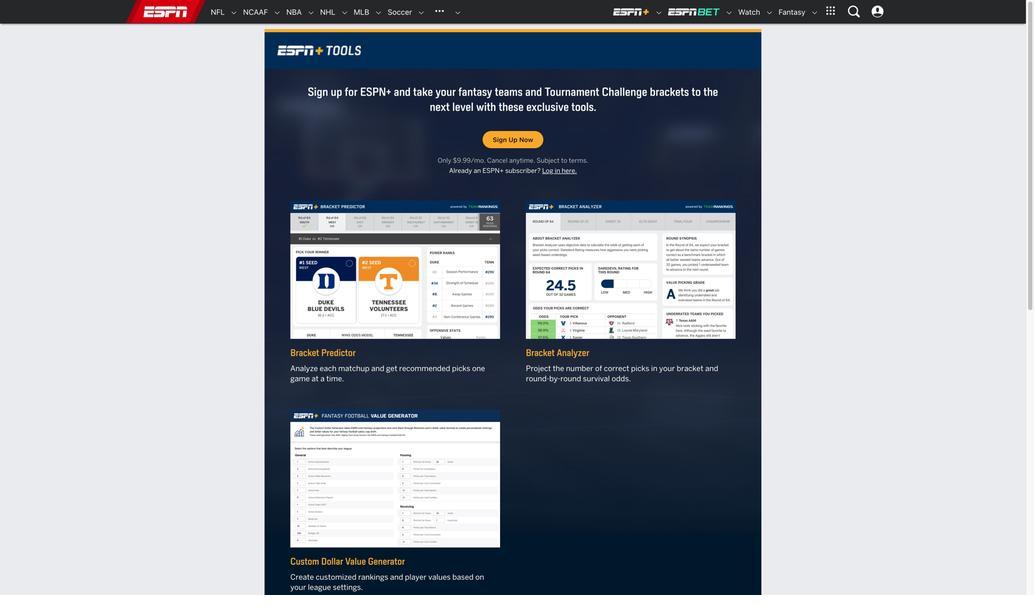 Task type: vqa. For each thing, say whether or not it's contained in the screenshot.
YOUR to the middle
yes



Task type: describe. For each thing, give the bounding box(es) containing it.
ncaaf
[[243, 8, 268, 16]]

exclusive
[[526, 100, 569, 115]]

espn
[[360, 85, 386, 100]]

bracket predictor image
[[290, 201, 500, 339]]

round
[[561, 374, 581, 384]]

teams
[[495, 85, 523, 100]]

at
[[312, 374, 319, 384]]

nfl link
[[205, 1, 225, 24]]

only
[[438, 157, 451, 165]]

$9.99/mo.
[[453, 157, 486, 165]]

each
[[320, 364, 337, 374]]

matchup
[[338, 364, 370, 374]]

player
[[405, 573, 427, 583]]

for
[[345, 85, 358, 100]]

up
[[509, 136, 518, 144]]

picks inside bracket analyzer project the number of correct picks in your bracket and round-by-round survival odds.
[[631, 364, 650, 374]]

bracket analyzer project the number of correct picks in your bracket and round-by-round survival odds.
[[526, 348, 719, 384]]

analyzer
[[557, 348, 589, 359]]

bracket
[[677, 364, 704, 374]]

sign up for espn + and take your fantasy teams and tournament challenge brackets to the next level with these exclusive tools.
[[308, 85, 718, 115]]

challenge
[[602, 85, 647, 100]]

based
[[453, 573, 474, 583]]

+
[[386, 85, 391, 100]]

mlb
[[354, 8, 369, 16]]

nfl
[[211, 8, 225, 16]]

your inside bracket analyzer project the number of correct picks in your bracket and round-by-round survival odds.
[[659, 364, 675, 374]]

here.
[[562, 167, 577, 175]]

custom dollar value generator image
[[290, 410, 500, 548]]

of
[[595, 364, 602, 374]]

nba
[[286, 8, 302, 16]]

next
[[430, 100, 450, 115]]

rankings
[[358, 573, 388, 583]]

soccer
[[388, 8, 412, 16]]

sign for sign up for espn + and take your fantasy teams and tournament challenge brackets to the next level with these exclusive tools.
[[308, 85, 328, 100]]

only $9.99/mo. cancel anytime. subject to terms. already an espn+ subscriber? log in here.
[[438, 157, 588, 175]]

take
[[413, 85, 433, 100]]

value
[[345, 557, 366, 569]]

now
[[519, 136, 533, 144]]

your inside custom dollar value generator create customized rankings and player values based on your league settings.
[[290, 583, 306, 593]]

fantasy link
[[773, 1, 806, 24]]

and up exclusive
[[525, 85, 542, 100]]

a
[[320, 374, 325, 384]]

fantasy
[[459, 85, 492, 100]]

and right +
[[394, 85, 411, 100]]

generator
[[368, 557, 405, 569]]

terms.
[[569, 157, 588, 165]]

survival
[[583, 374, 610, 384]]

in inside only $9.99/mo. cancel anytime. subject to terms. already an espn+ subscriber? log in here.
[[555, 167, 560, 175]]

project
[[526, 364, 551, 374]]

round-
[[526, 374, 549, 384]]

brackets
[[650, 85, 689, 100]]

custom dollar value generator create customized rankings and player values based on your league settings.
[[290, 557, 484, 593]]

nhl
[[320, 8, 335, 16]]

odds.
[[612, 374, 631, 384]]

these
[[499, 100, 524, 115]]



Task type: locate. For each thing, give the bounding box(es) containing it.
your down create
[[290, 583, 306, 593]]

1 bracket from the left
[[290, 348, 319, 359]]

bracket analyzer image
[[526, 201, 736, 339]]

time.
[[326, 374, 344, 384]]

subscriber?
[[505, 167, 541, 175]]

create
[[290, 573, 314, 583]]

to up 'log in here.' link
[[561, 157, 567, 165]]

the up by-
[[553, 364, 564, 374]]

0 vertical spatial sign
[[308, 85, 328, 100]]

with
[[476, 100, 496, 115]]

custom
[[290, 557, 319, 569]]

and inside custom dollar value generator create customized rankings and player values based on your league settings.
[[390, 573, 403, 583]]

bracket up analyze
[[290, 348, 319, 359]]

number
[[566, 364, 594, 374]]

customized
[[316, 573, 357, 583]]

1 vertical spatial sign
[[493, 136, 507, 144]]

and inside bracket predictor analyze each matchup and get recommended picks one game at a time.
[[371, 364, 384, 374]]

get
[[386, 364, 398, 374]]

cancel
[[487, 157, 508, 165]]

watch link
[[733, 1, 760, 24]]

log
[[542, 167, 553, 175]]

ncaaf link
[[238, 1, 268, 24]]

1 horizontal spatial picks
[[631, 364, 650, 374]]

analyze
[[290, 364, 318, 374]]

sign inside sign up for espn + and take your fantasy teams and tournament challenge brackets to the next level with these exclusive tools.
[[308, 85, 328, 100]]

1 horizontal spatial bracket
[[526, 348, 555, 359]]

bracket for bracket analyzer
[[526, 348, 555, 359]]

0 horizontal spatial bracket
[[290, 348, 319, 359]]

1 vertical spatial to
[[561, 157, 567, 165]]

by-
[[549, 374, 561, 384]]

in left bracket
[[651, 364, 658, 374]]

predictor
[[321, 348, 356, 359]]

bracket
[[290, 348, 319, 359], [526, 348, 555, 359]]

already
[[449, 167, 472, 175]]

the
[[704, 85, 718, 100], [553, 364, 564, 374]]

0 horizontal spatial sign
[[308, 85, 328, 100]]

sign left up
[[493, 136, 507, 144]]

2 vertical spatial your
[[290, 583, 306, 593]]

in inside bracket analyzer project the number of correct picks in your bracket and round-by-round survival odds.
[[651, 364, 658, 374]]

the right the brackets
[[704, 85, 718, 100]]

picks
[[452, 364, 470, 374], [631, 364, 650, 374]]

bracket inside bracket analyzer project the number of correct picks in your bracket and round-by-round survival odds.
[[526, 348, 555, 359]]

picks inside bracket predictor analyze each matchup and get recommended picks one game at a time.
[[452, 364, 470, 374]]

1 vertical spatial in
[[651, 364, 658, 374]]

0 horizontal spatial picks
[[452, 364, 470, 374]]

sign up now link
[[483, 131, 544, 148]]

soccer link
[[382, 1, 412, 24]]

on
[[475, 573, 484, 583]]

up
[[331, 85, 342, 100]]

0 horizontal spatial in
[[555, 167, 560, 175]]

1 horizontal spatial sign
[[493, 136, 507, 144]]

0 horizontal spatial the
[[553, 364, 564, 374]]

2 bracket from the left
[[526, 348, 555, 359]]

bracket for bracket predictor
[[290, 348, 319, 359]]

2 picks from the left
[[631, 364, 650, 374]]

0 vertical spatial in
[[555, 167, 560, 175]]

sign inside 'sign up now' link
[[493, 136, 507, 144]]

bracket up project
[[526, 348, 555, 359]]

tools.
[[572, 100, 596, 115]]

log in here. link
[[542, 167, 577, 175]]

picks right correct
[[631, 364, 650, 374]]

league
[[308, 583, 331, 593]]

your up next
[[436, 85, 456, 100]]

0 vertical spatial your
[[436, 85, 456, 100]]

in right the log
[[555, 167, 560, 175]]

your inside sign up for espn + and take your fantasy teams and tournament challenge brackets to the next level with these exclusive tools.
[[436, 85, 456, 100]]

2 horizontal spatial your
[[659, 364, 675, 374]]

an
[[474, 167, 481, 175]]

one
[[472, 364, 485, 374]]

in
[[555, 167, 560, 175], [651, 364, 658, 374]]

sign up now
[[493, 136, 533, 144]]

the inside sign up for espn + and take your fantasy teams and tournament challenge brackets to the next level with these exclusive tools.
[[704, 85, 718, 100]]

nba link
[[281, 1, 302, 24]]

to
[[692, 85, 701, 100], [561, 157, 567, 165]]

and inside bracket analyzer project the number of correct picks in your bracket and round-by-round survival odds.
[[705, 364, 719, 374]]

sign for sign up now
[[493, 136, 507, 144]]

values
[[428, 573, 451, 583]]

subject
[[537, 157, 560, 165]]

watch
[[738, 8, 760, 16]]

1 vertical spatial your
[[659, 364, 675, 374]]

tournament
[[545, 85, 599, 100]]

1 horizontal spatial your
[[436, 85, 456, 100]]

bracket inside bracket predictor analyze each matchup and get recommended picks one game at a time.
[[290, 348, 319, 359]]

0 vertical spatial the
[[704, 85, 718, 100]]

and
[[394, 85, 411, 100], [525, 85, 542, 100], [371, 364, 384, 374], [705, 364, 719, 374], [390, 573, 403, 583]]

game
[[290, 374, 310, 384]]

level
[[452, 100, 474, 115]]

to right the brackets
[[692, 85, 701, 100]]

sign left the up
[[308, 85, 328, 100]]

anytime.
[[509, 157, 535, 165]]

your
[[436, 85, 456, 100], [659, 364, 675, 374], [290, 583, 306, 593]]

1 horizontal spatial in
[[651, 364, 658, 374]]

fantasy
[[779, 8, 806, 16]]

the inside bracket analyzer project the number of correct picks in your bracket and round-by-round survival odds.
[[553, 364, 564, 374]]

1 picks from the left
[[452, 364, 470, 374]]

1 horizontal spatial to
[[692, 85, 701, 100]]

and right bracket
[[705, 364, 719, 374]]

dollar
[[321, 557, 343, 569]]

espn+
[[483, 167, 504, 175]]

recommended
[[399, 364, 450, 374]]

nhl link
[[315, 1, 335, 24]]

settings.
[[333, 583, 363, 593]]

0 horizontal spatial your
[[290, 583, 306, 593]]

1 horizontal spatial the
[[704, 85, 718, 100]]

mlb link
[[348, 1, 369, 24]]

bracket predictor analyze each matchup and get recommended picks one game at a time.
[[290, 348, 485, 384]]

correct
[[604, 364, 629, 374]]

0 horizontal spatial to
[[561, 157, 567, 165]]

0 vertical spatial to
[[692, 85, 701, 100]]

1 vertical spatial the
[[553, 364, 564, 374]]

picks left one at the left bottom of page
[[452, 364, 470, 374]]

sign
[[308, 85, 328, 100], [493, 136, 507, 144]]

and left get
[[371, 364, 384, 374]]

to inside only $9.99/mo. cancel anytime. subject to terms. already an espn+ subscriber? log in here.
[[561, 157, 567, 165]]

and down generator
[[390, 573, 403, 583]]

to inside sign up for espn + and take your fantasy teams and tournament challenge brackets to the next level with these exclusive tools.
[[692, 85, 701, 100]]

your left bracket
[[659, 364, 675, 374]]



